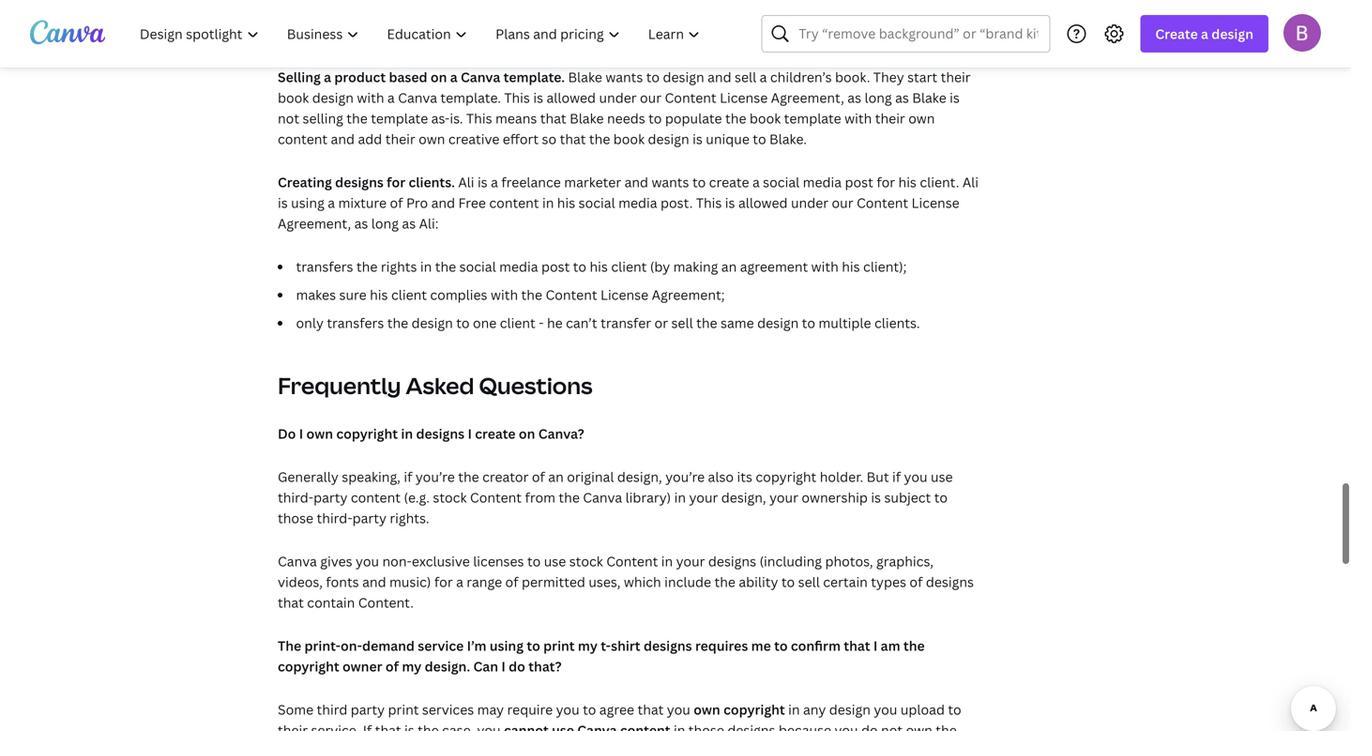 Task type: describe. For each thing, give the bounding box(es) containing it.
his left client);
[[842, 258, 860, 275]]

a up is. at the top left of the page
[[450, 68, 458, 86]]

agreement, inside ali is a freelance marketer and wants to create a social media post for his client. ali is using a mixture of pro and free content in his social media post. this is allowed under our content license agreement, as long as ali:
[[278, 214, 351, 232]]

1 vertical spatial client
[[391, 286, 427, 304]]

that inside 'in any design you upload to their service. if that is the case, you'
[[375, 721, 401, 731]]

design down complies
[[412, 314, 453, 332]]

frequently
[[278, 370, 401, 401]]

questions
[[479, 370, 593, 401]]

a right selling in the top of the page
[[324, 68, 331, 86]]

0 horizontal spatial post
[[541, 258, 570, 275]]

design up populate
[[663, 68, 704, 86]]

0 horizontal spatial sell
[[671, 314, 693, 332]]

license inside blake wants to design and sell a children's book. they start their book design with a canva template. this is allowed under our content license agreement, as long as blake is not selling the template as-is. this means that blake needs to populate the book template with their own content and add their own creative effort so that the book design is unique to blake.
[[720, 89, 768, 107]]

2 horizontal spatial book
[[750, 109, 781, 127]]

1 if from the left
[[404, 468, 412, 486]]

the up '-'
[[521, 286, 542, 304]]

sell inside blake wants to design and sell a children's book. they start their book design with a canva template. this is allowed under our content license agreement, as long as blake is not selling the template as-is. this means that blake needs to populate the book template with their own content and add their own creative effort so that the book design is unique to blake.
[[735, 68, 757, 86]]

subject
[[884, 488, 931, 506]]

0 vertical spatial party
[[314, 488, 348, 506]]

his left client.
[[899, 173, 917, 191]]

design right same
[[757, 314, 799, 332]]

creating designs for clients.
[[278, 173, 455, 191]]

designs up mixture
[[335, 173, 384, 191]]

is right post.
[[725, 194, 735, 212]]

1 vertical spatial blake
[[912, 89, 947, 107]]

using inside the print-on-demand service i'm using to print my t-shirt designs requires me to confirm that i am the copyright owner of my design. can i do that?
[[490, 637, 524, 655]]

the down needs
[[589, 130, 610, 148]]

pro
[[406, 194, 428, 212]]

you left upload
[[874, 701, 897, 718]]

they
[[873, 68, 904, 86]]

designs down graphics,
[[926, 573, 974, 591]]

2 horizontal spatial media
[[803, 173, 842, 191]]

own down start
[[909, 109, 935, 127]]

of down graphics,
[[910, 573, 923, 591]]

own down as- on the top left
[[419, 130, 445, 148]]

videos,
[[278, 573, 323, 591]]

the down the rights
[[387, 314, 408, 332]]

use inside generally speaking, if you're the creator of an original design, you're also its copyright holder. but if you use third-party content (e.g. stock content from the canva library) in your design, your ownership is subject to those third-party rights.
[[931, 468, 953, 486]]

i left the am
[[874, 637, 878, 655]]

the left creator
[[458, 468, 479, 486]]

upload
[[901, 701, 945, 718]]

free
[[458, 194, 486, 212]]

this inside ali is a freelance marketer and wants to create a social media post for his client. ali is using a mixture of pro and free content in his social media post. this is allowed under our content license agreement, as long as ali:
[[696, 194, 722, 212]]

0 vertical spatial this
[[504, 89, 530, 107]]

print-
[[305, 637, 341, 655]]

is up free
[[478, 173, 488, 191]]

-
[[539, 314, 544, 332]]

case,
[[442, 721, 474, 731]]

0 vertical spatial third-
[[278, 488, 314, 506]]

some
[[278, 701, 314, 718]]

design down populate
[[648, 130, 689, 148]]

0 vertical spatial on
[[431, 68, 447, 86]]

content inside ali is a freelance marketer and wants to create a social media post for his client. ali is using a mixture of pro and free content in his social media post. this is allowed under our content license agreement, as long as ali:
[[857, 194, 908, 212]]

the
[[278, 637, 301, 655]]

a inside canva gives you non-exclusive licenses to use stock content in your designs (including photos, graphics, videos, fonts and music) for a range of permitted uses, which include the ability to sell certain types of designs that contain content.
[[456, 573, 463, 591]]

ali:
[[419, 214, 439, 232]]

you inside generally speaking, if you're the creator of an original design, you're also its copyright holder. but if you use third-party content (e.g. stock content from the canva library) in your design, your ownership is subject to those third-party rights.
[[904, 468, 928, 486]]

making
[[673, 258, 718, 275]]

marketer
[[564, 173, 621, 191]]

that inside canva gives you non-exclusive licenses to use stock content in your designs (including photos, graphics, videos, fonts and music) for a range of permitted uses, which include the ability to sell certain types of designs that contain content.
[[278, 594, 304, 611]]

his down marketer
[[557, 194, 575, 212]]

content inside generally speaking, if you're the creator of an original design, you're also its copyright holder. but if you use third-party content (e.g. stock content from the canva library) in your design, your ownership is subject to those third-party rights.
[[470, 488, 522, 506]]

me
[[751, 637, 771, 655]]

you right require
[[556, 701, 580, 718]]

with up one
[[491, 286, 518, 304]]

rights.
[[390, 509, 429, 527]]

canva inside blake wants to design and sell a children's book. they start their book design with a canva template. this is allowed under our content license agreement, as long as blake is not selling the template as-is. this means that blake needs to populate the book template with their own content and add their own creative effort so that the book design is unique to blake.
[[398, 89, 437, 107]]

content inside ali is a freelance marketer and wants to create a social media post for his client. ali is using a mixture of pro and free content in his social media post. this is allowed under our content license agreement, as long as ali:
[[489, 194, 539, 212]]

content inside blake wants to design and sell a children's book. they start their book design with a canva template. this is allowed under our content license agreement, as long as blake is not selling the template as-is. this means that blake needs to populate the book template with their own content and add their own creative effort so that the book design is unique to blake.
[[278, 130, 328, 148]]

content.
[[358, 594, 414, 611]]

is down creating
[[278, 194, 288, 212]]

as left ali:
[[402, 214, 416, 232]]

own down requires at the right of page
[[694, 701, 720, 718]]

range
[[467, 573, 502, 591]]

in right the rights
[[420, 258, 432, 275]]

wants inside blake wants to design and sell a children's book. they start their book design with a canva template. this is allowed under our content license agreement, as long as blake is not selling the template as-is. this means that blake needs to populate the book template with their own content and add their own creative effort so that the book design is unique to blake.
[[606, 68, 643, 86]]

with down product
[[357, 89, 384, 107]]

ownership
[[802, 488, 868, 506]]

designs down asked
[[416, 425, 465, 442]]

based
[[389, 68, 428, 86]]

copyright up speaking,
[[336, 425, 398, 442]]

1 vertical spatial transfers
[[327, 314, 384, 332]]

holder.
[[820, 468, 864, 486]]

exclusive
[[412, 552, 470, 570]]

the right the from at the bottom left
[[559, 488, 580, 506]]

own right "do"
[[306, 425, 333, 442]]

content inside blake wants to design and sell a children's book. they start their book design with a canva template. this is allowed under our content license agreement, as long as blake is not selling the template as-is. this means that blake needs to populate the book template with their own content and add their own creative effort so that the book design is unique to blake.
[[665, 89, 717, 107]]

0 horizontal spatial my
[[402, 657, 422, 675]]

i left do
[[501, 657, 506, 675]]

the inside the print-on-demand service i'm using to print my t-shirt designs requires me to confirm that i am the copyright owner of my design. can i do that?
[[904, 637, 925, 655]]

or
[[655, 314, 668, 332]]

1 ali from the left
[[458, 173, 474, 191]]

add
[[358, 130, 382, 148]]

creating
[[278, 173, 332, 191]]

is down try "remove background" or "brand kit" search field
[[950, 89, 960, 107]]

your inside canva gives you non-exclusive licenses to use stock content in your designs (including photos, graphics, videos, fonts and music) for a range of permitted uses, which include the ability to sell certain types of designs that contain content.
[[676, 552, 705, 570]]

0 vertical spatial my
[[578, 637, 598, 655]]

0 vertical spatial social
[[763, 173, 800, 191]]

2 ali from the left
[[963, 173, 979, 191]]

1 horizontal spatial media
[[618, 194, 657, 212]]

our inside ali is a freelance marketer and wants to create a social media post for his client. ali is using a mixture of pro and free content in his social media post. this is allowed under our content license agreement, as long as ali:
[[832, 194, 854, 212]]

his up only transfers the design to one client - he can't transfer or sell the same design to multiple clients.
[[590, 258, 608, 275]]

complies
[[430, 286, 488, 304]]

in any design you upload to their service. if that is the case, you
[[278, 701, 962, 731]]

a left the children's
[[760, 68, 767, 86]]

2 you're from the left
[[666, 468, 705, 486]]

copyright inside generally speaking, if you're the creator of an original design, you're also its copyright holder. but if you use third-party content (e.g. stock content from the canva library) in your design, your ownership is subject to those third-party rights.
[[756, 468, 817, 486]]

1 vertical spatial print
[[388, 701, 419, 718]]

post inside ali is a freelance marketer and wants to create a social media post for his client. ali is using a mixture of pro and free content in his social media post. this is allowed under our content license agreement, as long as ali:
[[845, 173, 874, 191]]

canva inside generally speaking, if you're the creator of an original design, you're also its copyright holder. but if you use third-party content (e.g. stock content from the canva library) in your design, your ownership is subject to those third-party rights.
[[583, 488, 622, 506]]

under inside blake wants to design and sell a children's book. they start their book design with a canva template. this is allowed under our content license agreement, as long as blake is not selling the template as-is. this means that blake needs to populate the book template with their own content and add their own creative effort so that the book design is unique to blake.
[[599, 89, 637, 107]]

client);
[[863, 258, 907, 275]]

can't
[[566, 314, 597, 332]]

that right agree
[[638, 701, 664, 718]]

that?
[[529, 657, 562, 675]]

services
[[422, 701, 474, 718]]

1 vertical spatial clients.
[[875, 314, 920, 332]]

multiple
[[819, 314, 871, 332]]

ali is a freelance marketer and wants to create a social media post for his client. ali is using a mixture of pro and free content in his social media post. this is allowed under our content license agreement, as long as ali:
[[278, 173, 979, 232]]

makes
[[296, 286, 336, 304]]

frequently asked questions
[[278, 370, 593, 401]]

create a design button
[[1141, 15, 1269, 53]]

selling
[[303, 109, 343, 127]]

a down based
[[387, 89, 395, 107]]

is inside 'in any design you upload to their service. if that is the case, you'
[[404, 721, 415, 731]]

gives
[[320, 552, 352, 570]]

photos,
[[825, 552, 873, 570]]

his right sure
[[370, 286, 388, 304]]

product
[[334, 68, 386, 86]]

agree
[[599, 701, 634, 718]]

that right so
[[560, 130, 586, 148]]

you down may
[[477, 721, 501, 731]]

2 template from the left
[[784, 109, 841, 127]]

long inside blake wants to design and sell a children's book. they start their book design with a canva template. this is allowed under our content license agreement, as long as blake is not selling the template as-is. this means that blake needs to populate the book template with their own content and add their own creative effort so that the book design is unique to blake.
[[865, 89, 892, 107]]

license inside ali is a freelance marketer and wants to create a social media post for his client. ali is using a mixture of pro and free content in his social media post. this is allowed under our content license agreement, as long as ali:
[[912, 194, 960, 212]]

the up sure
[[357, 258, 378, 275]]

generally speaking, if you're the creator of an original design, you're also its copyright holder. but if you use third-party content (e.g. stock content from the canva library) in your design, your ownership is subject to those third-party rights.
[[278, 468, 953, 527]]

content inside canva gives you non-exclusive licenses to use stock content in your designs (including photos, graphics, videos, fonts and music) for a range of permitted uses, which include the ability to sell certain types of designs that contain content.
[[606, 552, 658, 570]]

for inside canva gives you non-exclusive licenses to use stock content in your designs (including photos, graphics, videos, fonts and music) for a range of permitted uses, which include the ability to sell certain types of designs that contain content.
[[434, 573, 453, 591]]

transfer
[[601, 314, 651, 332]]

makes sure his client complies with the content license agreement;
[[296, 286, 725, 304]]

on-
[[341, 637, 362, 655]]

he
[[547, 314, 563, 332]]

agreement;
[[652, 286, 725, 304]]

their inside 'in any design you upload to their service. if that is the case, you'
[[278, 721, 308, 731]]

top level navigation element
[[128, 15, 716, 53]]

with right agreement at top right
[[811, 258, 839, 275]]

the print-on-demand service i'm using to print my t-shirt designs requires me to confirm that i am the copyright owner of my design. can i do that?
[[278, 637, 925, 675]]

canva gives you non-exclusive licenses to use stock content in your designs (including photos, graphics, videos, fonts and music) for a range of permitted uses, which include the ability to sell certain types of designs that contain content.
[[278, 552, 974, 611]]

create
[[1156, 25, 1198, 43]]

2 if from the left
[[892, 468, 901, 486]]

may
[[477, 701, 504, 718]]

0 vertical spatial transfers
[[296, 258, 353, 275]]

0 vertical spatial template.
[[504, 68, 565, 86]]

0 vertical spatial blake
[[568, 68, 602, 86]]

content up can't
[[546, 286, 597, 304]]

1 horizontal spatial on
[[519, 425, 535, 442]]

one
[[473, 314, 497, 332]]

freelance
[[501, 173, 561, 191]]

rights
[[381, 258, 417, 275]]

2 vertical spatial social
[[459, 258, 496, 275]]

0 horizontal spatial media
[[499, 258, 538, 275]]

permitted
[[522, 573, 585, 591]]

a up agreement at top right
[[753, 173, 760, 191]]

transfers the rights in the social media post to his client (by making an agreement with his client);
[[296, 258, 907, 275]]

0 vertical spatial clients.
[[409, 173, 455, 191]]

their down they on the right of page
[[875, 109, 905, 127]]

agreement, inside blake wants to design and sell a children's book. they start their book design with a canva template. this is allowed under our content license agreement, as long as blake is not selling the template as-is. this means that blake needs to populate the book template with their own content and add their own creative effort so that the book design is unique to blake.
[[771, 89, 844, 107]]

a left freelance
[[491, 173, 498, 191]]

library)
[[626, 488, 671, 506]]

0 horizontal spatial for
[[387, 173, 406, 191]]

and left add
[[331, 130, 355, 148]]

sure
[[339, 286, 367, 304]]

as down mixture
[[354, 214, 368, 232]]

design.
[[425, 657, 470, 675]]

its
[[737, 468, 753, 486]]

require
[[507, 701, 553, 718]]

1 template from the left
[[371, 109, 428, 127]]

some third party print services may require you to agree that you own copyright
[[278, 701, 785, 718]]

speaking,
[[342, 468, 401, 486]]

needs
[[607, 109, 645, 127]]

with down "book."
[[845, 109, 872, 127]]

that inside the print-on-demand service i'm using to print my t-shirt designs requires me to confirm that i am the copyright owner of my design. can i do that?
[[844, 637, 870, 655]]

1 vertical spatial social
[[579, 194, 615, 212]]

is down populate
[[693, 130, 703, 148]]

your down also
[[689, 488, 718, 506]]

is inside generally speaking, if you're the creator of an original design, you're also its copyright holder. but if you use third-party content (e.g. stock content from the canva library) in your design, your ownership is subject to those third-party rights.
[[871, 488, 881, 506]]

of inside ali is a freelance marketer and wants to create a social media post for his client. ali is using a mixture of pro and free content in his social media post. this is allowed under our content license agreement, as long as ali:
[[390, 194, 403, 212]]

2 vertical spatial party
[[351, 701, 385, 718]]

(by
[[650, 258, 670, 275]]

sell inside canva gives you non-exclusive licenses to use stock content in your designs (including photos, graphics, videos, fonts and music) for a range of permitted uses, which include the ability to sell certain types of designs that contain content.
[[798, 573, 820, 591]]

blake wants to design and sell a children's book. they start their book design with a canva template. this is allowed under our content license agreement, as long as blake is not selling the template as-is. this means that blake needs to populate the book template with their own content and add their own creative effort so that the book design is unique to blake.
[[278, 68, 971, 148]]

their right start
[[941, 68, 971, 86]]

the inside canva gives you non-exclusive licenses to use stock content in your designs (including photos, graphics, videos, fonts and music) for a range of permitted uses, which include the ability to sell certain types of designs that contain content.
[[715, 573, 736, 591]]



Task type: locate. For each thing, give the bounding box(es) containing it.
using inside ali is a freelance marketer and wants to create a social media post for his client. ali is using a mixture of pro and free content in his social media post. this is allowed under our content license agreement, as long as ali:
[[291, 194, 325, 212]]

unique
[[706, 130, 750, 148]]

bob builder image
[[1284, 14, 1321, 51]]

types
[[871, 573, 906, 591]]

and
[[708, 68, 732, 86], [331, 130, 355, 148], [625, 173, 648, 191], [431, 194, 455, 212], [362, 573, 386, 591]]

1 horizontal spatial if
[[892, 468, 901, 486]]

1 horizontal spatial social
[[579, 194, 615, 212]]

0 vertical spatial post
[[845, 173, 874, 191]]

0 vertical spatial create
[[709, 173, 749, 191]]

0 horizontal spatial allowed
[[547, 89, 596, 107]]

post left client.
[[845, 173, 874, 191]]

music)
[[389, 573, 431, 591]]

0 horizontal spatial this
[[466, 109, 492, 127]]

0 horizontal spatial if
[[404, 468, 412, 486]]

canva up is. at the top left of the page
[[461, 68, 500, 86]]

content up which
[[606, 552, 658, 570]]

0 horizontal spatial agreement,
[[278, 214, 351, 232]]

1 horizontal spatial stock
[[569, 552, 603, 570]]

1 vertical spatial stock
[[569, 552, 603, 570]]

0 horizontal spatial client
[[391, 286, 427, 304]]

third
[[317, 701, 348, 718]]

1 vertical spatial party
[[352, 509, 387, 527]]

your left ownership on the right bottom
[[770, 488, 799, 506]]

1 horizontal spatial allowed
[[738, 194, 788, 212]]

fonts
[[326, 573, 359, 591]]

which
[[624, 573, 661, 591]]

copyright inside the print-on-demand service i'm using to print my t-shirt designs requires me to confirm that i am the copyright owner of my design. can i do that?
[[278, 657, 339, 675]]

1 vertical spatial use
[[544, 552, 566, 570]]

to inside generally speaking, if you're the creator of an original design, you're also its copyright holder. but if you use third-party content (e.g. stock content from the canva library) in your design, your ownership is subject to those third-party rights.
[[934, 488, 948, 506]]

1 vertical spatial an
[[548, 468, 564, 486]]

the down services
[[418, 721, 439, 731]]

my down demand
[[402, 657, 422, 675]]

to inside ali is a freelance marketer and wants to create a social media post for his client. ali is using a mixture of pro and free content in his social media post. this is allowed under our content license agreement, as long as ali:
[[692, 173, 706, 191]]

1 vertical spatial wants
[[652, 173, 689, 191]]

2 vertical spatial content
[[351, 488, 401, 506]]

that left the am
[[844, 637, 870, 655]]

of left pro
[[390, 194, 403, 212]]

clients. up pro
[[409, 173, 455, 191]]

design, up library)
[[617, 468, 662, 486]]

0 horizontal spatial template
[[371, 109, 428, 127]]

the up add
[[347, 109, 368, 127]]

1 vertical spatial sell
[[671, 314, 693, 332]]

2 vertical spatial this
[[696, 194, 722, 212]]

1 horizontal spatial license
[[720, 89, 768, 107]]

i'm
[[467, 637, 487, 655]]

post.
[[661, 194, 693, 212]]

create a design
[[1156, 25, 1254, 43]]

1 horizontal spatial you're
[[666, 468, 705, 486]]

1 vertical spatial long
[[371, 214, 399, 232]]

(including
[[760, 552, 822, 570]]

content
[[665, 89, 717, 107], [857, 194, 908, 212], [546, 286, 597, 304], [470, 488, 522, 506], [606, 552, 658, 570]]

1 horizontal spatial long
[[865, 89, 892, 107]]

on left canva?
[[519, 425, 535, 442]]

social
[[763, 173, 800, 191], [579, 194, 615, 212], [459, 258, 496, 275]]

any
[[803, 701, 826, 718]]

agreement, down the children's
[[771, 89, 844, 107]]

contain
[[307, 594, 355, 611]]

content down creator
[[470, 488, 522, 506]]

same
[[721, 314, 754, 332]]

0 vertical spatial client
[[611, 258, 647, 275]]

media up makes sure his client complies with the content license agreement;
[[499, 258, 538, 275]]

wants up post.
[[652, 173, 689, 191]]

only transfers the design to one client - he can't transfer or sell the same design to multiple clients.
[[296, 314, 920, 332]]

using down creating
[[291, 194, 325, 212]]

long down mixture
[[371, 214, 399, 232]]

2 vertical spatial media
[[499, 258, 538, 275]]

0 vertical spatial media
[[803, 173, 842, 191]]

1 vertical spatial using
[[490, 637, 524, 655]]

t-
[[601, 637, 611, 655]]

shirt
[[611, 637, 641, 655]]

that up so
[[540, 109, 566, 127]]

content
[[278, 130, 328, 148], [489, 194, 539, 212], [351, 488, 401, 506]]

clients.
[[409, 173, 455, 191], [875, 314, 920, 332]]

this up the means
[[504, 89, 530, 107]]

0 horizontal spatial our
[[640, 89, 662, 107]]

owner
[[343, 657, 382, 675]]

you
[[904, 468, 928, 486], [356, 552, 379, 570], [556, 701, 580, 718], [667, 701, 690, 718], [874, 701, 897, 718], [477, 721, 501, 731]]

social up complies
[[459, 258, 496, 275]]

client
[[611, 258, 647, 275], [391, 286, 427, 304], [500, 314, 536, 332]]

an inside generally speaking, if you're the creator of an original design, you're also its copyright holder. but if you use third-party content (e.g. stock content from the canva library) in your design, your ownership is subject to those third-party rights.
[[548, 468, 564, 486]]

service.
[[311, 721, 360, 731]]

party left rights.
[[352, 509, 387, 527]]

0 horizontal spatial book
[[278, 89, 309, 107]]

1 vertical spatial third-
[[317, 509, 352, 527]]

(e.g.
[[404, 488, 430, 506]]

0 horizontal spatial create
[[475, 425, 516, 442]]

copyright
[[336, 425, 398, 442], [756, 468, 817, 486], [278, 657, 339, 675], [724, 701, 785, 718]]

book up blake.
[[750, 109, 781, 127]]

0 vertical spatial print
[[543, 637, 575, 655]]

you left non- on the left bottom
[[356, 552, 379, 570]]

book up 'not'
[[278, 89, 309, 107]]

print inside the print-on-demand service i'm using to print my t-shirt designs requires me to confirm that i am the copyright owner of my design. can i do that?
[[543, 637, 575, 655]]

from
[[525, 488, 556, 506]]

design right any
[[829, 701, 871, 718]]

0 horizontal spatial wants
[[606, 68, 643, 86]]

graphics,
[[877, 552, 934, 570]]

uses,
[[589, 573, 621, 591]]

copyright left any
[[724, 701, 785, 718]]

1 horizontal spatial our
[[832, 194, 854, 212]]

and up ali:
[[431, 194, 455, 212]]

0 vertical spatial agreement,
[[771, 89, 844, 107]]

agreement
[[740, 258, 808, 275]]

allowed inside ali is a freelance marketer and wants to create a social media post for his client. ali is using a mixture of pro and free content in his social media post. this is allowed under our content license agreement, as long as ali:
[[738, 194, 788, 212]]

in left any
[[788, 701, 800, 718]]

1 horizontal spatial template
[[784, 109, 841, 127]]

1 vertical spatial license
[[912, 194, 960, 212]]

a right create
[[1201, 25, 1209, 43]]

of inside generally speaking, if you're the creator of an original design, you're also its copyright holder. but if you use third-party content (e.g. stock content from the canva library) in your design, your ownership is subject to those third-party rights.
[[532, 468, 545, 486]]

0 horizontal spatial on
[[431, 68, 447, 86]]

post
[[845, 173, 874, 191], [541, 258, 570, 275]]

0 vertical spatial design,
[[617, 468, 662, 486]]

ali right client.
[[963, 173, 979, 191]]

my
[[578, 637, 598, 655], [402, 657, 422, 675]]

2 horizontal spatial client
[[611, 258, 647, 275]]

blake.
[[770, 130, 807, 148]]

start
[[908, 68, 938, 86]]

in down the frequently asked questions
[[401, 425, 413, 442]]

1 horizontal spatial sell
[[735, 68, 757, 86]]

1 vertical spatial this
[[466, 109, 492, 127]]

2 vertical spatial book
[[614, 130, 645, 148]]

confirm
[[791, 637, 841, 655]]

for inside ali is a freelance marketer and wants to create a social media post for his client. ali is using a mixture of pro and free content in his social media post. this is allowed under our content license agreement, as long as ali:
[[877, 173, 895, 191]]

our inside blake wants to design and sell a children's book. they start their book design with a canva template. this is allowed under our content license agreement, as long as blake is not selling the template as-is. this means that blake needs to populate the book template with their own content and add their own creative effort so that the book design is unique to blake.
[[640, 89, 662, 107]]

under inside ali is a freelance marketer and wants to create a social media post for his client. ali is using a mixture of pro and free content in his social media post. this is allowed under our content license agreement, as long as ali:
[[791, 194, 829, 212]]

as down "book."
[[848, 89, 862, 107]]

1 horizontal spatial post
[[845, 173, 874, 191]]

book.
[[835, 68, 870, 86]]

party down generally
[[314, 488, 348, 506]]

0 vertical spatial book
[[278, 89, 309, 107]]

you inside canva gives you non-exclusive licenses to use stock content in your designs (including photos, graphics, videos, fonts and music) for a range of permitted uses, which include the ability to sell certain types of designs that contain content.
[[356, 552, 379, 570]]

0 horizontal spatial license
[[601, 286, 649, 304]]

1 vertical spatial create
[[475, 425, 516, 442]]

client left '-'
[[500, 314, 536, 332]]

media down blake.
[[803, 173, 842, 191]]

a inside dropdown button
[[1201, 25, 1209, 43]]

0 horizontal spatial clients.
[[409, 173, 455, 191]]

an right making
[[721, 258, 737, 275]]

original
[[567, 468, 614, 486]]

the up "unique"
[[725, 109, 746, 127]]

not
[[278, 109, 299, 127]]

use inside canva gives you non-exclusive licenses to use stock content in your designs (including photos, graphics, videos, fonts and music) for a range of permitted uses, which include the ability to sell certain types of designs that contain content.
[[544, 552, 566, 570]]

if
[[363, 721, 372, 731]]

Try "remove background" or "brand kit" search field
[[799, 16, 1038, 52]]

selling
[[278, 68, 321, 86]]

canva down 'original'
[[583, 488, 622, 506]]

create inside ali is a freelance marketer and wants to create a social media post for his client. ali is using a mixture of pro and free content in his social media post. this is allowed under our content license agreement, as long as ali:
[[709, 173, 749, 191]]

include
[[665, 573, 711, 591]]

a left range
[[456, 573, 463, 591]]

allowed up agreement at top right
[[738, 194, 788, 212]]

is right if
[[404, 721, 415, 731]]

can
[[473, 657, 498, 675]]

0 horizontal spatial an
[[548, 468, 564, 486]]

1 you're from the left
[[416, 468, 455, 486]]

design inside 'in any design you upload to their service. if that is the case, you'
[[829, 701, 871, 718]]

design inside dropdown button
[[1212, 25, 1254, 43]]

the inside 'in any design you upload to their service. if that is the case, you'
[[418, 721, 439, 731]]

1 vertical spatial media
[[618, 194, 657, 212]]

own
[[909, 109, 935, 127], [419, 130, 445, 148], [306, 425, 333, 442], [694, 701, 720, 718]]

0 vertical spatial using
[[291, 194, 325, 212]]

transfers down sure
[[327, 314, 384, 332]]

agreement, down creating
[[278, 214, 351, 232]]

agreement,
[[771, 89, 844, 107], [278, 214, 351, 232]]

0 horizontal spatial design,
[[617, 468, 662, 486]]

and up populate
[[708, 68, 732, 86]]

design up selling
[[312, 89, 354, 107]]

under down blake.
[[791, 194, 829, 212]]

0 horizontal spatial print
[[388, 701, 419, 718]]

template. inside blake wants to design and sell a children's book. they start their book design with a canva template. this is allowed under our content license agreement, as long as blake is not selling the template as-is. this means that blake needs to populate the book template with their own content and add their own creative effort so that the book design is unique to blake.
[[441, 89, 501, 107]]

canva inside canva gives you non-exclusive licenses to use stock content in your designs (including photos, graphics, videos, fonts and music) for a range of permitted uses, which include the ability to sell certain types of designs that contain content.
[[278, 552, 317, 570]]

content up populate
[[665, 89, 717, 107]]

design,
[[617, 468, 662, 486], [721, 488, 766, 506]]

client down the rights
[[391, 286, 427, 304]]

on
[[431, 68, 447, 86], [519, 425, 535, 442]]

on right based
[[431, 68, 447, 86]]

service
[[418, 637, 464, 655]]

1 horizontal spatial third-
[[317, 509, 352, 527]]

1 horizontal spatial template.
[[504, 68, 565, 86]]

content inside generally speaking, if you're the creator of an original design, you're also its copyright holder. but if you use third-party content (e.g. stock content from the canva library) in your design, your ownership is subject to those third-party rights.
[[351, 488, 401, 506]]

do
[[278, 425, 296, 442]]

social down marketer
[[579, 194, 615, 212]]

1 vertical spatial my
[[402, 657, 422, 675]]

2 horizontal spatial for
[[877, 173, 895, 191]]

long
[[865, 89, 892, 107], [371, 214, 399, 232]]

means
[[495, 109, 537, 127]]

0 horizontal spatial under
[[599, 89, 637, 107]]

to inside 'in any design you upload to their service. if that is the case, you'
[[948, 701, 962, 718]]

the
[[347, 109, 368, 127], [725, 109, 746, 127], [589, 130, 610, 148], [357, 258, 378, 275], [435, 258, 456, 275], [521, 286, 542, 304], [387, 314, 408, 332], [696, 314, 717, 332], [458, 468, 479, 486], [559, 488, 580, 506], [715, 573, 736, 591], [904, 637, 925, 655], [418, 721, 439, 731]]

and inside canva gives you non-exclusive licenses to use stock content in your designs (including photos, graphics, videos, fonts and music) for a range of permitted uses, which include the ability to sell certain types of designs that contain content.
[[362, 573, 386, 591]]

stock inside canva gives you non-exclusive licenses to use stock content in your designs (including photos, graphics, videos, fonts and music) for a range of permitted uses, which include the ability to sell certain types of designs that contain content.
[[569, 552, 603, 570]]

but
[[867, 468, 889, 486]]

1 horizontal spatial wants
[[652, 173, 689, 191]]

i down asked
[[468, 425, 472, 442]]

use up permitted
[[544, 552, 566, 570]]

do
[[509, 657, 525, 675]]

populate
[[665, 109, 722, 127]]

2 horizontal spatial social
[[763, 173, 800, 191]]

0 vertical spatial stock
[[433, 488, 467, 506]]

am
[[881, 637, 900, 655]]

is.
[[450, 109, 463, 127]]

designs inside the print-on-demand service i'm using to print my t-shirt designs requires me to confirm that i am the copyright owner of my design. can i do that?
[[644, 637, 692, 655]]

creator
[[482, 468, 529, 486]]

selling a product based on a canva template.
[[278, 68, 565, 86]]

sell left the children's
[[735, 68, 757, 86]]

in inside generally speaking, if you're the creator of an original design, you're also its copyright holder. but if you use third-party content (e.g. stock content from the canva library) in your design, your ownership is subject to those third-party rights.
[[674, 488, 686, 506]]

you're
[[416, 468, 455, 486], [666, 468, 705, 486]]

0 vertical spatial our
[[640, 89, 662, 107]]

1 horizontal spatial print
[[543, 637, 575, 655]]

you up subject
[[904, 468, 928, 486]]

0 horizontal spatial social
[[459, 258, 496, 275]]

1 horizontal spatial clients.
[[875, 314, 920, 332]]

canva down selling a product based on a canva template.
[[398, 89, 437, 107]]

you're left also
[[666, 468, 705, 486]]

design, down its
[[721, 488, 766, 506]]

use
[[931, 468, 953, 486], [544, 552, 566, 570]]

1 horizontal spatial design,
[[721, 488, 766, 506]]

allowed inside blake wants to design and sell a children's book. they start their book design with a canva template. this is allowed under our content license agreement, as long as blake is not selling the template as-is. this means that blake needs to populate the book template with their own content and add their own creative effort so that the book design is unique to blake.
[[547, 89, 596, 107]]

in inside ali is a freelance marketer and wants to create a social media post for his client. ali is using a mixture of pro and free content in his social media post. this is allowed under our content license agreement, as long as ali:
[[542, 194, 554, 212]]

using up do
[[490, 637, 524, 655]]

design right create
[[1212, 25, 1254, 43]]

0 vertical spatial an
[[721, 258, 737, 275]]

0 vertical spatial wants
[[606, 68, 643, 86]]

1 horizontal spatial book
[[614, 130, 645, 148]]

content down freelance
[[489, 194, 539, 212]]

1 horizontal spatial client
[[500, 314, 536, 332]]

the up complies
[[435, 258, 456, 275]]

asked
[[406, 370, 474, 401]]

0 vertical spatial license
[[720, 89, 768, 107]]

is up the means
[[533, 89, 543, 107]]

the left same
[[696, 314, 717, 332]]

our
[[640, 89, 662, 107], [832, 194, 854, 212]]

requires
[[695, 637, 748, 655]]

1 horizontal spatial use
[[931, 468, 953, 486]]

of down demand
[[386, 657, 399, 675]]

wants inside ali is a freelance marketer and wants to create a social media post for his client. ali is using a mixture of pro and free content in his social media post. this is allowed under our content license agreement, as long as ali:
[[652, 173, 689, 191]]

in inside 'in any design you upload to their service. if that is the case, you'
[[788, 701, 800, 718]]

you right agree
[[667, 701, 690, 718]]

0 vertical spatial sell
[[735, 68, 757, 86]]

1 horizontal spatial content
[[351, 488, 401, 506]]

i right "do"
[[299, 425, 303, 442]]

2 vertical spatial license
[[601, 286, 649, 304]]

1 vertical spatial design,
[[721, 488, 766, 506]]

demand
[[362, 637, 415, 655]]

of up the from at the bottom left
[[532, 468, 545, 486]]

copyright down print-
[[278, 657, 339, 675]]

of inside the print-on-demand service i'm using to print my t-shirt designs requires me to confirm that i am the copyright owner of my design. can i do that?
[[386, 657, 399, 675]]

2 vertical spatial blake
[[570, 109, 604, 127]]

1 horizontal spatial an
[[721, 258, 737, 275]]

1 horizontal spatial my
[[578, 637, 598, 655]]

designs up ability
[[708, 552, 756, 570]]

effort
[[503, 130, 539, 148]]

and right marketer
[[625, 173, 648, 191]]

0 horizontal spatial you're
[[416, 468, 455, 486]]

create
[[709, 173, 749, 191], [475, 425, 516, 442]]

blake
[[568, 68, 602, 86], [912, 89, 947, 107], [570, 109, 604, 127]]

0 horizontal spatial use
[[544, 552, 566, 570]]

generally
[[278, 468, 339, 486]]

of down licenses
[[505, 573, 519, 591]]

stock inside generally speaking, if you're the creator of an original design, you're also its copyright holder. but if you use third-party content (e.g. stock content from the canva library) in your design, your ownership is subject to those third-party rights.
[[433, 488, 467, 506]]

license up the 'transfer'
[[601, 286, 649, 304]]

the right the am
[[904, 637, 925, 655]]

do i own copyright in designs i create on canva?
[[278, 425, 584, 442]]

template up blake.
[[784, 109, 841, 127]]

an up the from at the bottom left
[[548, 468, 564, 486]]

if up (e.g.
[[404, 468, 412, 486]]

of
[[390, 194, 403, 212], [532, 468, 545, 486], [505, 573, 519, 591], [910, 573, 923, 591], [386, 657, 399, 675]]

2 vertical spatial client
[[500, 314, 536, 332]]

allowed
[[547, 89, 596, 107], [738, 194, 788, 212]]

a left mixture
[[328, 194, 335, 212]]

0 vertical spatial content
[[278, 130, 328, 148]]

0 horizontal spatial stock
[[433, 488, 467, 506]]

content down speaking,
[[351, 488, 401, 506]]

their right add
[[385, 130, 415, 148]]

only
[[296, 314, 324, 332]]

as down they on the right of page
[[895, 89, 909, 107]]

use up subject
[[931, 468, 953, 486]]

in inside canva gives you non-exclusive licenses to use stock content in your designs (including photos, graphics, videos, fonts and music) for a range of permitted uses, which include the ability to sell certain types of designs that contain content.
[[661, 552, 673, 570]]

1 horizontal spatial agreement,
[[771, 89, 844, 107]]

long inside ali is a freelance marketer and wants to create a social media post for his client. ali is using a mixture of pro and free content in his social media post. this is allowed under our content license agreement, as long as ali:
[[371, 214, 399, 232]]



Task type: vqa. For each thing, say whether or not it's contained in the screenshot.
which
yes



